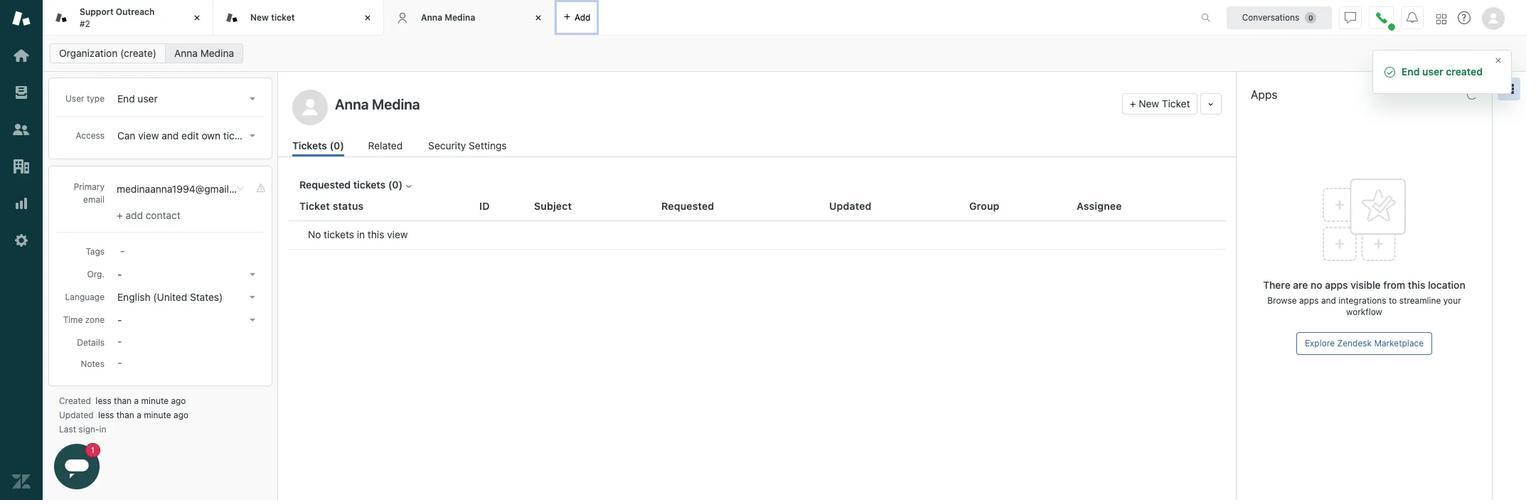 Task type: vqa. For each thing, say whether or not it's contained in the screenshot.
Close ICON within The Customer 'TAB'
no



Task type: describe. For each thing, give the bounding box(es) containing it.
conversations
[[1242, 12, 1300, 22]]

group
[[970, 200, 1000, 212]]

location
[[1428, 279, 1466, 291]]

customers image
[[12, 120, 31, 139]]

0 horizontal spatial apps
[[1300, 295, 1319, 306]]

end user created
[[1402, 65, 1483, 78]]

medina inside tab
[[445, 12, 475, 23]]

+ add contact
[[117, 209, 181, 221]]

primary email
[[74, 181, 105, 205]]

anna medina inside secondary element
[[174, 47, 234, 59]]

new inside button
[[1139, 97, 1160, 110]]

edit
[[181, 129, 199, 142]]

- field
[[115, 243, 261, 258]]

no tickets in this view
[[308, 228, 408, 240]]

details
[[77, 337, 105, 348]]

new inside tab
[[250, 12, 269, 23]]

arrow down image for access
[[250, 134, 255, 137]]

tags
[[86, 246, 105, 257]]

settings
[[469, 139, 507, 152]]

end for end user
[[117, 92, 135, 105]]

user for end user created
[[1423, 65, 1444, 78]]

view inside button
[[138, 129, 159, 142]]

(create)
[[120, 47, 157, 59]]

own
[[202, 129, 221, 142]]

created
[[1446, 65, 1483, 78]]

close image for anna medina
[[531, 11, 546, 25]]

organizations image
[[12, 157, 31, 176]]

integrations
[[1339, 295, 1387, 306]]

views image
[[12, 83, 31, 102]]

grid containing ticket status
[[278, 192, 1236, 500]]

type
[[87, 93, 105, 104]]

contact
[[146, 209, 181, 221]]

medina inside secondary element
[[200, 47, 234, 59]]

add button
[[555, 0, 599, 35]]

anna medina inside tab
[[421, 12, 475, 23]]

assignee
[[1077, 200, 1122, 212]]

there
[[1263, 279, 1291, 291]]

- button for time zone
[[113, 310, 261, 330]]

tab containing support outreach
[[43, 0, 213, 36]]

notes
[[81, 358, 105, 369]]

tickets (0)
[[292, 139, 344, 152]]

organization (create)
[[59, 47, 157, 59]]

0 vertical spatial a
[[134, 395, 139, 406]]

can view and edit own tickets only
[[117, 129, 276, 142]]

user
[[65, 93, 84, 104]]

conversations button
[[1227, 6, 1332, 29]]

get help image
[[1458, 11, 1471, 24]]

and inside button
[[162, 129, 179, 142]]

anna inside tab
[[421, 12, 443, 23]]

are
[[1293, 279, 1308, 291]]

only
[[256, 129, 276, 142]]

can
[[117, 129, 135, 142]]

created less than a minute ago updated less than a minute ago last sign-in
[[59, 395, 189, 435]]

security settings link
[[428, 138, 511, 156]]

visible
[[1351, 279, 1381, 291]]

anna inside secondary element
[[174, 47, 198, 59]]

zendesk
[[1338, 338, 1372, 349]]

0 vertical spatial (0)
[[330, 139, 344, 152]]

this inside grid
[[368, 228, 384, 240]]

end for end user created
[[1402, 65, 1420, 78]]

updated inside grid
[[829, 200, 872, 212]]

in inside created less than a minute ago updated less than a minute ago last sign-in
[[99, 424, 106, 435]]

streamline
[[1400, 295, 1441, 306]]

add inside dropdown button
[[575, 12, 591, 22]]

0 horizontal spatial add
[[126, 209, 143, 221]]

tabs tab list
[[43, 0, 1186, 36]]

time
[[63, 314, 83, 325]]

and inside there are no apps visible from this location browse apps and integrations to streamline your workflow
[[1322, 295, 1336, 306]]

updated inside created less than a minute ago updated less than a minute ago last sign-in
[[59, 410, 94, 420]]

medinaanna1994@gmail.com
[[117, 183, 251, 195]]

there are no apps visible from this location browse apps and integrations to streamline your workflow
[[1263, 279, 1466, 317]]

ticket status
[[299, 200, 364, 212]]

+ new ticket button
[[1122, 93, 1198, 115]]

end user created status
[[1373, 50, 1512, 94]]

+ new ticket
[[1130, 97, 1190, 110]]

arrow down image for org.
[[250, 273, 255, 276]]

apps image
[[1504, 83, 1515, 95]]

zone
[[85, 314, 105, 325]]

0 vertical spatial than
[[114, 395, 132, 406]]

outreach
[[116, 6, 155, 17]]

tickets
[[292, 139, 327, 152]]

button displays agent's chat status as invisible. image
[[1345, 12, 1356, 23]]

arrow down image for language
[[250, 296, 255, 299]]

can view and edit own tickets only button
[[113, 126, 276, 146]]

status
[[333, 200, 364, 212]]

english (united states)
[[117, 291, 223, 303]]

requested for requested
[[662, 200, 714, 212]]

- for time zone
[[117, 314, 122, 326]]

related
[[368, 139, 403, 152]]

organization
[[59, 47, 118, 59]]

no
[[308, 228, 321, 240]]

security settings
[[428, 139, 507, 152]]



Task type: locate. For each thing, give the bounding box(es) containing it.
anna up end user button
[[174, 47, 198, 59]]

admin image
[[12, 231, 31, 250]]

+ for + add contact
[[117, 209, 123, 221]]

0 vertical spatial minute
[[141, 395, 169, 406]]

close image
[[361, 11, 375, 25]]

0 horizontal spatial and
[[162, 129, 179, 142]]

0 horizontal spatial user
[[138, 92, 158, 105]]

0 vertical spatial this
[[368, 228, 384, 240]]

1 vertical spatial requested
[[662, 200, 714, 212]]

a
[[134, 395, 139, 406], [137, 410, 141, 420]]

in inside grid
[[357, 228, 365, 240]]

1 horizontal spatial close image
[[531, 11, 546, 25]]

explore zendesk marketplace button
[[1297, 332, 1433, 355]]

2 - from the top
[[117, 314, 122, 326]]

1 vertical spatial than
[[116, 410, 134, 420]]

explore
[[1305, 338, 1335, 349]]

minute
[[141, 395, 169, 406], [144, 410, 171, 420]]

1 horizontal spatial end
[[1402, 65, 1420, 78]]

to
[[1389, 295, 1397, 306]]

time zone
[[63, 314, 105, 325]]

apps
[[1325, 279, 1348, 291], [1300, 295, 1319, 306]]

- for org.
[[117, 268, 122, 280]]

english
[[117, 291, 150, 303]]

1 vertical spatial - button
[[113, 310, 261, 330]]

zendesk products image
[[1437, 14, 1447, 24]]

1 vertical spatial tickets
[[353, 179, 386, 191]]

1 horizontal spatial apps
[[1325, 279, 1348, 291]]

zendesk image
[[12, 472, 31, 491]]

0 vertical spatial less
[[96, 395, 111, 406]]

2 arrow down image from the top
[[250, 273, 255, 276]]

new ticket
[[250, 12, 295, 23]]

requested tickets (0)
[[299, 179, 403, 191]]

1 horizontal spatial anna
[[421, 12, 443, 23]]

tickets (0) link
[[292, 138, 344, 156]]

updated
[[829, 200, 872, 212], [59, 410, 94, 420]]

- right 'zone'
[[117, 314, 122, 326]]

ticket
[[271, 12, 295, 23]]

marketplace
[[1375, 338, 1424, 349]]

end inside 'status'
[[1402, 65, 1420, 78]]

workflow
[[1347, 307, 1383, 317]]

1 horizontal spatial in
[[357, 228, 365, 240]]

language
[[65, 292, 105, 302]]

requested for requested tickets (0)
[[299, 179, 351, 191]]

anna right close icon
[[421, 12, 443, 23]]

1 horizontal spatial view
[[387, 228, 408, 240]]

0 horizontal spatial requested
[[299, 179, 351, 191]]

1 vertical spatial in
[[99, 424, 106, 435]]

this up streamline
[[1408, 279, 1426, 291]]

0 vertical spatial new
[[250, 12, 269, 23]]

ticket inside button
[[1162, 97, 1190, 110]]

(0) down the "related" link
[[388, 179, 403, 191]]

1 vertical spatial apps
[[1300, 295, 1319, 306]]

email
[[83, 194, 105, 205]]

id
[[479, 200, 490, 212]]

user left created
[[1423, 65, 1444, 78]]

sign-
[[79, 424, 99, 435]]

1 vertical spatial this
[[1408, 279, 1426, 291]]

1 horizontal spatial anna medina
[[421, 12, 475, 23]]

access
[[76, 130, 105, 141]]

- button for org.
[[113, 265, 261, 285]]

(0) right tickets
[[330, 139, 344, 152]]

states)
[[190, 291, 223, 303]]

tickets right no
[[324, 228, 354, 240]]

0 horizontal spatial anna
[[174, 47, 198, 59]]

user for end user
[[138, 92, 158, 105]]

anna
[[421, 12, 443, 23], [174, 47, 198, 59]]

tickets for requested tickets (0)
[[353, 179, 386, 191]]

close image inside anna medina tab
[[531, 11, 546, 25]]

no
[[1311, 279, 1323, 291]]

end user button
[[113, 89, 261, 109]]

close image inside tab
[[190, 11, 204, 25]]

support
[[80, 6, 114, 17]]

apps down no
[[1300, 295, 1319, 306]]

ticket
[[1162, 97, 1190, 110], [299, 200, 330, 212]]

user type
[[65, 93, 105, 104]]

arrow down image left only
[[250, 134, 255, 137]]

0 vertical spatial +
[[1130, 97, 1136, 110]]

arrow down image right states) at the bottom left of the page
[[250, 296, 255, 299]]

this inside there are no apps visible from this location browse apps and integrations to streamline your workflow
[[1408, 279, 1426, 291]]

ago
[[171, 395, 186, 406], [174, 410, 189, 420]]

0 vertical spatial in
[[357, 228, 365, 240]]

1 horizontal spatial ticket
[[1162, 97, 1190, 110]]

1 vertical spatial less
[[98, 410, 114, 420]]

0 vertical spatial requested
[[299, 179, 351, 191]]

view down requested tickets (0)
[[387, 228, 408, 240]]

in right last
[[99, 424, 106, 435]]

user
[[1423, 65, 1444, 78], [138, 92, 158, 105]]

secondary element
[[43, 39, 1526, 68]]

0 vertical spatial -
[[117, 268, 122, 280]]

1 horizontal spatial add
[[575, 12, 591, 22]]

created
[[59, 395, 91, 406]]

1 vertical spatial new
[[1139, 97, 1160, 110]]

2 vertical spatial tickets
[[324, 228, 354, 240]]

- button
[[113, 265, 261, 285], [113, 310, 261, 330]]

tickets up 'status'
[[353, 179, 386, 191]]

1 vertical spatial (0)
[[388, 179, 403, 191]]

new ticket tab
[[213, 0, 384, 36]]

end left created
[[1402, 65, 1420, 78]]

arrow down image
[[250, 97, 255, 100]]

1 vertical spatial anna
[[174, 47, 198, 59]]

view
[[138, 129, 159, 142], [387, 228, 408, 240]]

0 horizontal spatial anna medina
[[174, 47, 234, 59]]

0 horizontal spatial updated
[[59, 410, 94, 420]]

this down requested tickets (0)
[[368, 228, 384, 240]]

+ inside button
[[1130, 97, 1136, 110]]

1 vertical spatial a
[[137, 410, 141, 420]]

4 arrow down image from the top
[[250, 319, 255, 322]]

1 vertical spatial +
[[117, 209, 123, 221]]

apps right no
[[1325, 279, 1348, 291]]

close image for end user created
[[1494, 56, 1503, 64]]

0 horizontal spatial in
[[99, 424, 106, 435]]

less
[[96, 395, 111, 406], [98, 410, 114, 420]]

-
[[117, 268, 122, 280], [117, 314, 122, 326]]

view right can
[[138, 129, 159, 142]]

1 horizontal spatial and
[[1322, 295, 1336, 306]]

(united
[[153, 291, 187, 303]]

0 vertical spatial and
[[162, 129, 179, 142]]

user inside button
[[138, 92, 158, 105]]

1 horizontal spatial updated
[[829, 200, 872, 212]]

end inside button
[[117, 92, 135, 105]]

close image inside end user created 'status'
[[1494, 56, 1503, 64]]

1 arrow down image from the top
[[250, 134, 255, 137]]

2 horizontal spatial close image
[[1494, 56, 1503, 64]]

0 horizontal spatial new
[[250, 12, 269, 23]]

1 horizontal spatial user
[[1423, 65, 1444, 78]]

org.
[[87, 269, 105, 280]]

0 horizontal spatial (0)
[[330, 139, 344, 152]]

1 vertical spatial minute
[[144, 410, 171, 420]]

main element
[[0, 0, 43, 500]]

0 horizontal spatial view
[[138, 129, 159, 142]]

arrow down image inside "can view and edit own tickets only" button
[[250, 134, 255, 137]]

explore zendesk marketplace
[[1305, 338, 1424, 349]]

1 horizontal spatial +
[[1130, 97, 1136, 110]]

0 vertical spatial add
[[575, 12, 591, 22]]

end user
[[117, 92, 158, 105]]

+ for + new ticket
[[1130, 97, 1136, 110]]

end right type
[[117, 92, 135, 105]]

- button up english (united states) button
[[113, 265, 261, 285]]

arrow down image
[[250, 134, 255, 137], [250, 273, 255, 276], [250, 296, 255, 299], [250, 319, 255, 322]]

tickets inside button
[[223, 129, 254, 142]]

0 horizontal spatial close image
[[190, 11, 204, 25]]

end
[[1402, 65, 1420, 78], [117, 92, 135, 105]]

arrow down image down english (united states) button
[[250, 319, 255, 322]]

1 horizontal spatial this
[[1408, 279, 1426, 291]]

0 horizontal spatial +
[[117, 209, 123, 221]]

organization (create) button
[[50, 43, 166, 63]]

anna medina
[[421, 12, 475, 23], [174, 47, 234, 59]]

1 vertical spatial ago
[[174, 410, 189, 420]]

related link
[[368, 138, 404, 156]]

english (united states) button
[[113, 287, 261, 307]]

and left edit at top
[[162, 129, 179, 142]]

0 horizontal spatial end
[[117, 92, 135, 105]]

1 vertical spatial updated
[[59, 410, 94, 420]]

1 - button from the top
[[113, 265, 261, 285]]

1 vertical spatial -
[[117, 314, 122, 326]]

0 vertical spatial - button
[[113, 265, 261, 285]]

tickets for no tickets in this view
[[324, 228, 354, 240]]

#2
[[80, 18, 90, 29]]

3 arrow down image from the top
[[250, 296, 255, 299]]

and down no
[[1322, 295, 1336, 306]]

tickets right own
[[223, 129, 254, 142]]

anna medina link
[[165, 43, 243, 63]]

zendesk support image
[[12, 9, 31, 28]]

arrow down image for time zone
[[250, 319, 255, 322]]

0 vertical spatial apps
[[1325, 279, 1348, 291]]

0 horizontal spatial this
[[368, 228, 384, 240]]

0 vertical spatial end
[[1402, 65, 1420, 78]]

apps
[[1251, 88, 1278, 101]]

your
[[1444, 295, 1462, 306]]

1 vertical spatial ticket
[[299, 200, 330, 212]]

0 horizontal spatial medina
[[200, 47, 234, 59]]

2 - button from the top
[[113, 310, 261, 330]]

arrow down image down - field
[[250, 273, 255, 276]]

close image
[[190, 11, 204, 25], [531, 11, 546, 25], [1494, 56, 1503, 64]]

security
[[428, 139, 466, 152]]

add
[[575, 12, 591, 22], [126, 209, 143, 221]]

1 vertical spatial medina
[[200, 47, 234, 59]]

medina
[[445, 12, 475, 23], [200, 47, 234, 59]]

0 vertical spatial user
[[1423, 65, 1444, 78]]

1 - from the top
[[117, 268, 122, 280]]

1 vertical spatial add
[[126, 209, 143, 221]]

0 vertical spatial ticket
[[1162, 97, 1190, 110]]

last
[[59, 424, 76, 435]]

0 vertical spatial anna medina
[[421, 12, 475, 23]]

in down 'status'
[[357, 228, 365, 240]]

0 vertical spatial medina
[[445, 12, 475, 23]]

new
[[250, 12, 269, 23], [1139, 97, 1160, 110]]

1 vertical spatial view
[[387, 228, 408, 240]]

0 vertical spatial tickets
[[223, 129, 254, 142]]

user down (create)
[[138, 92, 158, 105]]

- right org.
[[117, 268, 122, 280]]

subject
[[534, 200, 572, 212]]

get started image
[[12, 46, 31, 65]]

primary
[[74, 181, 105, 192]]

1 horizontal spatial (0)
[[388, 179, 403, 191]]

1 vertical spatial end
[[117, 92, 135, 105]]

tab
[[43, 0, 213, 36]]

tickets
[[223, 129, 254, 142], [353, 179, 386, 191], [324, 228, 354, 240]]

None text field
[[331, 93, 1117, 115]]

- button down english (united states) button
[[113, 310, 261, 330]]

less right created
[[96, 395, 111, 406]]

less up sign-
[[98, 410, 114, 420]]

(0)
[[330, 139, 344, 152], [388, 179, 403, 191]]

notifications image
[[1407, 12, 1418, 23]]

1 horizontal spatial new
[[1139, 97, 1160, 110]]

user inside 'status'
[[1423, 65, 1444, 78]]

0 vertical spatial updated
[[829, 200, 872, 212]]

0 vertical spatial anna
[[421, 12, 443, 23]]

0 vertical spatial view
[[138, 129, 159, 142]]

0 vertical spatial ago
[[171, 395, 186, 406]]

browse
[[1268, 295, 1297, 306]]

this
[[368, 228, 384, 240], [1408, 279, 1426, 291]]

grid
[[278, 192, 1236, 500]]

arrow down image inside english (united states) button
[[250, 296, 255, 299]]

1 horizontal spatial medina
[[445, 12, 475, 23]]

and
[[162, 129, 179, 142], [1322, 295, 1336, 306]]

in
[[357, 228, 365, 240], [99, 424, 106, 435]]

1 vertical spatial and
[[1322, 295, 1336, 306]]

1 vertical spatial user
[[138, 92, 158, 105]]

1 horizontal spatial requested
[[662, 200, 714, 212]]

0 horizontal spatial ticket
[[299, 200, 330, 212]]

anna medina tab
[[384, 0, 555, 36]]

from
[[1384, 279, 1406, 291]]

1 vertical spatial anna medina
[[174, 47, 234, 59]]

support outreach #2
[[80, 6, 155, 29]]

reporting image
[[12, 194, 31, 213]]

requested
[[299, 179, 351, 191], [662, 200, 714, 212]]



